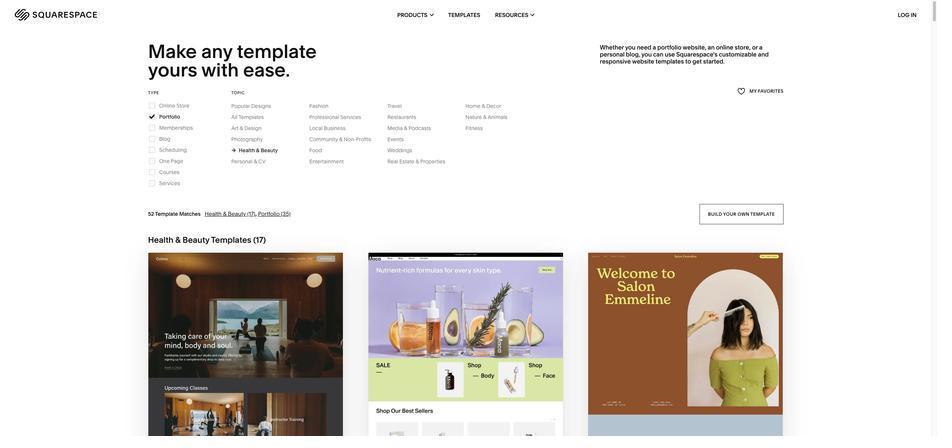 Task type: describe. For each thing, give the bounding box(es) containing it.
template inside button
[[751, 211, 775, 217]]

store
[[176, 102, 189, 109]]

travel
[[387, 103, 402, 109]]

food
[[309, 147, 322, 154]]

preview colima link
[[214, 377, 278, 397]]

& for home & decor
[[482, 103, 485, 109]]

maca element
[[368, 253, 563, 437]]

memberships
[[159, 125, 193, 131]]

resources button
[[495, 0, 534, 30]]

1 vertical spatial portfolio
[[258, 210, 280, 217]]

preview maca
[[437, 383, 494, 391]]

with for start with emmeline
[[664, 368, 683, 377]]

)
[[263, 235, 266, 245]]

0 horizontal spatial services
[[159, 180, 180, 187]]

page
[[171, 158, 183, 165]]

real estate & properties link
[[387, 158, 453, 165]]

own
[[738, 211, 749, 217]]

start with emmeline
[[640, 368, 723, 377]]

health & beauty templates ( 17 )
[[148, 235, 266, 245]]

online
[[716, 44, 733, 51]]

scheduling
[[159, 147, 187, 153]]

1 horizontal spatial services
[[340, 114, 361, 121]]

topic
[[231, 90, 245, 95]]

start with colima
[[205, 368, 279, 377]]

ease.
[[243, 59, 290, 82]]

nature
[[465, 114, 482, 121]]

community & non-profits link
[[309, 136, 379, 143]]

start with maca
[[428, 368, 495, 377]]

preview for preview maca
[[437, 383, 470, 391]]

with for start with colima
[[229, 368, 248, 377]]

restaurants link
[[387, 114, 424, 121]]

fitness
[[465, 125, 483, 132]]

products
[[397, 11, 427, 18]]

real
[[387, 158, 398, 165]]

restaurants
[[387, 114, 416, 121]]

colima inside preview colima link
[[248, 383, 278, 391]]

templates
[[656, 58, 684, 65]]

52
[[148, 211, 154, 217]]

log
[[898, 11, 910, 18]]

,
[[255, 210, 257, 217]]

colima inside start with colima button
[[249, 368, 279, 377]]

profits
[[356, 136, 371, 143]]

photography link
[[231, 136, 270, 143]]

start for preview emmeline
[[640, 368, 662, 377]]

food link
[[309, 147, 329, 154]]

local
[[309, 125, 323, 132]]

home & decor link
[[465, 103, 509, 109]]

yours
[[148, 59, 197, 82]]

and
[[758, 51, 769, 58]]

with inside make any template yours with ease.
[[201, 59, 239, 82]]

squarespace logo link
[[15, 9, 195, 21]]

business
[[324, 125, 346, 132]]

home & decor
[[465, 103, 501, 109]]

entertainment link
[[309, 158, 351, 165]]

started.
[[703, 58, 725, 65]]

whether
[[600, 44, 624, 51]]

customizable
[[719, 51, 757, 58]]

start with emmeline button
[[640, 362, 731, 383]]

emmeline element
[[588, 253, 783, 437]]

real estate & properties
[[387, 158, 445, 165]]

log             in
[[898, 11, 917, 18]]

website
[[632, 58, 654, 65]]

blog
[[159, 136, 170, 142]]

designs
[[251, 103, 271, 109]]

online
[[159, 102, 175, 109]]

events
[[387, 136, 404, 143]]

nature & animals link
[[465, 114, 515, 121]]

resources
[[495, 11, 528, 18]]

local business link
[[309, 125, 353, 132]]

any
[[201, 40, 233, 63]]

entertainment
[[309, 158, 344, 165]]

1 a from the left
[[653, 44, 656, 51]]

0 horizontal spatial you
[[625, 44, 635, 51]]

all templates
[[231, 114, 264, 121]]

make
[[148, 40, 197, 63]]

2 vertical spatial templates
[[211, 235, 251, 245]]

0 horizontal spatial portfolio
[[159, 113, 180, 120]]

estate
[[399, 158, 414, 165]]

17
[[256, 235, 263, 245]]

nature & animals
[[465, 114, 507, 121]]

start for preview maca
[[428, 368, 451, 377]]

1 vertical spatial templates
[[239, 114, 264, 121]]

matches
[[179, 211, 201, 217]]

template
[[155, 211, 178, 217]]

an
[[708, 44, 715, 51]]

personal
[[600, 51, 625, 58]]



Task type: vqa. For each thing, say whether or not it's contained in the screenshot.
Page
yes



Task type: locate. For each thing, give the bounding box(es) containing it.
cv
[[258, 158, 266, 165]]

media
[[387, 125, 403, 132]]

colima up preview colima
[[249, 368, 279, 377]]

weddings
[[387, 147, 412, 154]]

0 horizontal spatial health
[[148, 235, 173, 245]]

0 vertical spatial services
[[340, 114, 361, 121]]

emmeline down start with emmeline at the bottom right
[[683, 383, 722, 391]]

popular designs link
[[231, 103, 278, 109]]

get
[[692, 58, 702, 65]]

your
[[723, 211, 736, 217]]

preview down start with colima at the left bottom
[[214, 383, 246, 391]]

0 vertical spatial health
[[239, 147, 255, 154]]

0 vertical spatial emmeline
[[685, 368, 723, 377]]

2 preview from the left
[[437, 383, 470, 391]]

0 horizontal spatial start
[[205, 368, 227, 377]]

one page
[[159, 158, 183, 165]]

1 horizontal spatial beauty
[[228, 210, 246, 217]]

& right "estate"
[[416, 158, 419, 165]]

0 horizontal spatial beauty
[[183, 235, 209, 245]]

1 vertical spatial beauty
[[228, 210, 246, 217]]

blog,
[[626, 51, 640, 58]]

beauty up 'cv'
[[261, 147, 278, 154]]

favorites
[[758, 89, 783, 94]]

health right matches
[[205, 210, 222, 217]]

health for health & beauty
[[239, 147, 255, 154]]

preview emmeline
[[649, 383, 722, 391]]

health for health & beauty templates ( 17 )
[[148, 235, 173, 245]]

start
[[205, 368, 227, 377], [428, 368, 451, 377], [640, 368, 662, 377]]

my
[[749, 89, 757, 94]]

services down courses
[[159, 180, 180, 187]]

& for nature & animals
[[483, 114, 487, 121]]

& for community & non-profits
[[339, 136, 342, 143]]

events link
[[387, 136, 411, 143]]

preview
[[214, 383, 246, 391], [437, 383, 470, 391], [649, 383, 682, 391]]

1 horizontal spatial portfolio
[[258, 210, 280, 217]]

my favorites link
[[737, 86, 783, 96]]

online store
[[159, 102, 189, 109]]

1 vertical spatial services
[[159, 180, 180, 187]]

& up 'cv'
[[256, 147, 259, 154]]

community & non-profits
[[309, 136, 371, 143]]

you left the need
[[625, 44, 635, 51]]

type
[[148, 90, 159, 95]]

template inside make any template yours with ease.
[[237, 40, 317, 63]]

& down 52 template matches on the top left of the page
[[175, 235, 181, 245]]

2 vertical spatial health
[[148, 235, 173, 245]]

1 horizontal spatial you
[[641, 51, 652, 58]]

beauty left (17) on the top left
[[228, 210, 246, 217]]

media & podcasts
[[387, 125, 431, 132]]

template
[[237, 40, 317, 63], [751, 211, 775, 217]]

properties
[[420, 158, 445, 165]]

& left 'cv'
[[254, 158, 257, 165]]

preview colima
[[214, 383, 278, 391]]

2 horizontal spatial start
[[640, 368, 662, 377]]

start with maca button
[[428, 362, 503, 383]]

portfolio
[[159, 113, 180, 120], [258, 210, 280, 217]]

responsive
[[600, 58, 631, 65]]

can
[[653, 51, 663, 58]]

& for art & design
[[240, 125, 243, 132]]

beauty down matches
[[183, 235, 209, 245]]

portfolio
[[657, 44, 681, 51]]

preview down start with emmeline at the bottom right
[[649, 383, 682, 391]]

& for health & beauty
[[256, 147, 259, 154]]

1 horizontal spatial health
[[205, 210, 222, 217]]

whether you need a portfolio website, an online store, or a personal blog, you can use squarespace's customizable and responsive website templates to get started.
[[600, 44, 769, 65]]

one
[[159, 158, 170, 165]]

health down 'photography'
[[239, 147, 255, 154]]

& for health & beauty templates ( 17 )
[[175, 235, 181, 245]]

professional
[[309, 114, 339, 121]]

emmeline
[[685, 368, 723, 377], [683, 383, 722, 391]]

start for preview colima
[[205, 368, 227, 377]]

emmeline image
[[588, 253, 783, 437]]

& left non-
[[339, 136, 342, 143]]

health down template
[[148, 235, 173, 245]]

portfolio (35) link
[[258, 210, 291, 217]]

podcasts
[[409, 125, 431, 132]]

services up business
[[340, 114, 361, 121]]

popular designs
[[231, 103, 271, 109]]

1 vertical spatial health
[[205, 210, 222, 217]]

1 vertical spatial emmeline
[[683, 383, 722, 391]]

personal
[[231, 158, 252, 165]]

1 vertical spatial colima
[[248, 383, 278, 391]]

0 vertical spatial maca
[[473, 368, 495, 377]]

store,
[[735, 44, 751, 51]]

health & beauty
[[239, 147, 278, 154]]

maca image
[[368, 253, 563, 437]]

portfolio down online
[[159, 113, 180, 120]]

3 start from the left
[[640, 368, 662, 377]]

2 horizontal spatial preview
[[649, 383, 682, 391]]

make any template yours with ease.
[[148, 40, 321, 82]]

1 horizontal spatial template
[[751, 211, 775, 217]]

& right the art
[[240, 125, 243, 132]]

preview for preview colima
[[214, 383, 246, 391]]

colima image
[[148, 253, 343, 437]]

need
[[637, 44, 651, 51]]

0 vertical spatial template
[[237, 40, 317, 63]]

start inside button
[[205, 368, 227, 377]]

squarespace logo image
[[15, 9, 97, 21]]

1 preview from the left
[[214, 383, 246, 391]]

a right the need
[[653, 44, 656, 51]]

art & design
[[231, 125, 262, 132]]

colima
[[249, 368, 279, 377], [248, 383, 278, 391]]

build your own template
[[708, 211, 775, 217]]

templates link
[[448, 0, 480, 30]]

2 vertical spatial beauty
[[183, 235, 209, 245]]

0 vertical spatial beauty
[[261, 147, 278, 154]]

with up the topic
[[201, 59, 239, 82]]

preview for preview emmeline
[[649, 383, 682, 391]]

0 vertical spatial templates
[[448, 11, 480, 18]]

beauty for health & beauty
[[261, 147, 278, 154]]

2 a from the left
[[759, 44, 763, 51]]

& for health & beauty (17) , portfolio (35)
[[223, 210, 227, 217]]

in
[[911, 11, 917, 18]]

emmeline up preview emmeline
[[685, 368, 723, 377]]

0 horizontal spatial template
[[237, 40, 317, 63]]

& right nature
[[483, 114, 487, 121]]

preview emmeline link
[[649, 377, 722, 397]]

professional services link
[[309, 114, 369, 121]]

art & design link
[[231, 125, 269, 132]]

with inside button
[[229, 368, 248, 377]]

1 horizontal spatial a
[[759, 44, 763, 51]]

& left (17) on the top left
[[223, 210, 227, 217]]

beauty for health & beauty (17) , portfolio (35)
[[228, 210, 246, 217]]

weddings link
[[387, 147, 420, 154]]

1 vertical spatial template
[[751, 211, 775, 217]]

1 horizontal spatial start
[[428, 368, 451, 377]]

2 horizontal spatial beauty
[[261, 147, 278, 154]]

art
[[231, 125, 238, 132]]

1 start from the left
[[205, 368, 227, 377]]

popular
[[231, 103, 250, 109]]

& for media & podcasts
[[404, 125, 407, 132]]

personal & cv link
[[231, 158, 273, 165]]

preview maca link
[[437, 377, 494, 397]]

0 vertical spatial portfolio
[[159, 113, 180, 120]]

beauty for health & beauty templates ( 17 )
[[183, 235, 209, 245]]

&
[[482, 103, 485, 109], [483, 114, 487, 121], [240, 125, 243, 132], [404, 125, 407, 132], [339, 136, 342, 143], [256, 147, 259, 154], [254, 158, 257, 165], [416, 158, 419, 165], [223, 210, 227, 217], [175, 235, 181, 245]]

with for start with maca
[[452, 368, 471, 377]]

community
[[309, 136, 338, 143]]

& right media
[[404, 125, 407, 132]]

non-
[[344, 136, 356, 143]]

use
[[665, 51, 675, 58]]

maca down start with maca
[[471, 383, 494, 391]]

local business
[[309, 125, 346, 132]]

maca up the preview maca
[[473, 368, 495, 377]]

preview down start with maca
[[437, 383, 470, 391]]

health & beauty (17) , portfolio (35)
[[205, 210, 291, 217]]

start with colima button
[[205, 362, 287, 383]]

professional services
[[309, 114, 361, 121]]

(17)
[[247, 210, 255, 217]]

with up preview emmeline
[[664, 368, 683, 377]]

2 horizontal spatial health
[[239, 147, 255, 154]]

photography
[[231, 136, 263, 143]]

portfolio right ,
[[258, 210, 280, 217]]

1 horizontal spatial preview
[[437, 383, 470, 391]]

log             in link
[[898, 11, 917, 18]]

with up the preview maca
[[452, 368, 471, 377]]

0 horizontal spatial preview
[[214, 383, 246, 391]]

fashion link
[[309, 103, 336, 109]]

& for personal & cv
[[254, 158, 257, 165]]

beauty
[[261, 147, 278, 154], [228, 210, 246, 217], [183, 235, 209, 245]]

travel link
[[387, 103, 409, 109]]

build
[[708, 211, 722, 217]]

0 horizontal spatial a
[[653, 44, 656, 51]]

2 start from the left
[[428, 368, 451, 377]]

a right "or"
[[759, 44, 763, 51]]

maca inside button
[[473, 368, 495, 377]]

& right home
[[482, 103, 485, 109]]

animals
[[488, 114, 507, 121]]

you left can
[[641, 51, 652, 58]]

all
[[231, 114, 238, 121]]

emmeline inside button
[[685, 368, 723, 377]]

fitness link
[[465, 125, 490, 132]]

all templates link
[[231, 114, 271, 121]]

3 preview from the left
[[649, 383, 682, 391]]

with up preview colima
[[229, 368, 248, 377]]

colima down start with colima at the left bottom
[[248, 383, 278, 391]]

health for health & beauty (17) , portfolio (35)
[[205, 210, 222, 217]]

colima element
[[148, 253, 343, 437]]

0 vertical spatial colima
[[249, 368, 279, 377]]

1 vertical spatial maca
[[471, 383, 494, 391]]



